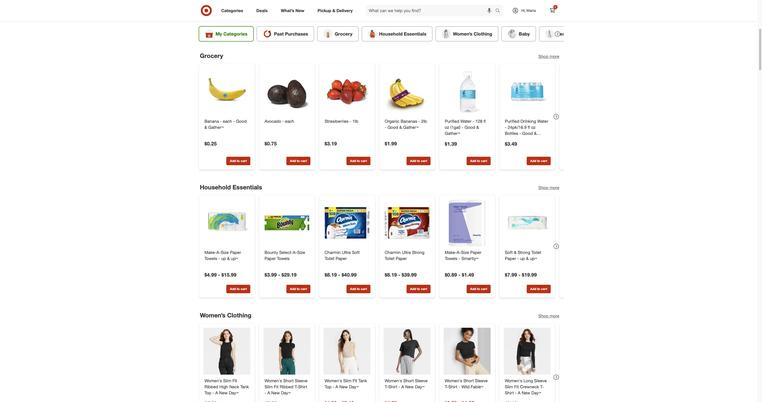 Task type: vqa. For each thing, say whether or not it's contained in the screenshot.
You
yes



Task type: locate. For each thing, give the bounding box(es) containing it.
paper for $8.19 - $39.99
[[396, 256, 407, 261]]

up™ up $15.99
[[231, 256, 238, 261]]

essentials
[[404, 31, 426, 37], [233, 183, 262, 191]]

add
[[230, 159, 236, 163], [290, 159, 296, 163], [350, 159, 356, 163], [410, 159, 416, 163], [470, 159, 476, 163], [530, 159, 536, 163], [230, 287, 236, 291], [290, 287, 296, 291], [350, 287, 356, 291], [410, 287, 416, 291], [470, 287, 476, 291], [530, 287, 536, 291]]

1 vertical spatial shop more
[[538, 185, 559, 190]]

paper up $7.99
[[505, 256, 516, 261]]

& inside "purified drinking water - 24pk/16.9 fl oz bottles - good & gather™ $3.49"
[[534, 131, 536, 136]]

4 t- from the left
[[540, 384, 544, 389]]

2 water from the left
[[537, 118, 548, 124]]

gather™ down (1gal) at the top of the page
[[445, 131, 460, 136]]

toilet up $19.99
[[531, 250, 541, 255]]

towels up $4.99
[[204, 256, 217, 261]]

soft inside the "soft & strong toilet paper - up & up™"
[[505, 250, 513, 255]]

each inside banana - each - good & gather™
[[223, 118, 232, 124]]

short for wild
[[463, 378, 474, 383]]

a- up $0.89 - $1.49
[[457, 250, 461, 255]]

0 vertical spatial women's
[[453, 31, 472, 37]]

buy it again
[[348, 9, 372, 14]]

add for $1.39
[[470, 159, 476, 163]]

shop more for clothing
[[538, 313, 559, 319]]

3 t- from the left
[[445, 384, 448, 389]]

1 vertical spatial categories
[[223, 31, 247, 37]]

to for $0.75
[[297, 159, 300, 163]]

1 horizontal spatial oz
[[531, 124, 535, 130]]

up inside make-a-size paper towels - up & up™
[[221, 256, 226, 261]]

day™ inside women's slim fit tank top - a new day™
[[349, 384, 358, 389]]

charmin ultra soft toilet paper link
[[324, 250, 369, 262]]

women's for women's short sleeve slim fit ribbed t-shirt - a new day™
[[264, 378, 282, 383]]

purified up 24pk/16.9
[[505, 118, 519, 124]]

clothing
[[474, 31, 492, 37], [227, 312, 251, 319]]

1 horizontal spatial grocery
[[335, 31, 352, 37]]

more for essentials
[[550, 185, 559, 190]]

short inside women's short sleeve slim fit ribbed t-shirt - a new day™
[[283, 378, 293, 383]]

t- inside women's short sleeve t-shirt - a new day™
[[385, 384, 388, 389]]

each
[[223, 118, 232, 124], [285, 118, 294, 124]]

2 vertical spatial shop
[[538, 313, 548, 319]]

household essentials inside button
[[379, 31, 426, 37]]

0 horizontal spatial fl
[[483, 118, 486, 124]]

slim
[[223, 378, 231, 383], [343, 378, 351, 383], [264, 384, 273, 389], [505, 384, 513, 389]]

1 horizontal spatial household
[[379, 31, 402, 37]]

1 horizontal spatial toilet
[[385, 256, 394, 261]]

strong inside charmin ultra strong toilet paper
[[412, 250, 424, 255]]

soft & strong toilet paper - up & up™ image
[[504, 200, 551, 246], [504, 200, 551, 246]]

1 horizontal spatial household essentials
[[379, 31, 426, 37]]

1 towels from the left
[[204, 256, 217, 261]]

women's short sleeve slim fit ribbed t-shirt - a new day™ link
[[264, 378, 309, 396]]

charmin ultra soft toilet paper
[[324, 250, 360, 261]]

make-
[[204, 250, 216, 255], [445, 250, 457, 255]]

3 shop from the top
[[538, 313, 548, 319]]

tank inside women's slim fit tank top - a new day™
[[358, 378, 367, 383]]

2 size from the left
[[297, 250, 305, 255]]

fl
[[483, 118, 486, 124], [528, 124, 530, 130]]

avocado - each link
[[264, 118, 309, 124]]

a-
[[216, 250, 221, 255], [293, 250, 297, 255], [457, 250, 461, 255]]

1 purified from the left
[[445, 118, 459, 124]]

1 horizontal spatial ribbed
[[280, 384, 293, 389]]

make- up $0.89
[[445, 250, 457, 255]]

fit inside women's slim fit tank top - a new day™
[[352, 378, 357, 383]]

2 up from the left
[[520, 256, 525, 261]]

1 horizontal spatial charmin
[[385, 250, 401, 255]]

shop
[[538, 54, 548, 59], [538, 185, 548, 190], [538, 313, 548, 319]]

women's slim fit ribbed high neck tank top - a new day™ image
[[203, 328, 250, 375], [203, 328, 250, 375]]

up up $7.99 - $19.99
[[520, 256, 525, 261]]

banana - each - good & gather™ image
[[203, 68, 250, 115], [203, 68, 250, 115]]

towels inside bounty select-a-size paper towels
[[277, 256, 289, 261]]

shop for essentials
[[538, 185, 548, 190]]

women's short sleeve slim fit ribbed t-shirt - a new day™ image
[[263, 328, 310, 375], [263, 328, 310, 375]]

new inside what's new link
[[295, 8, 304, 13]]

1 a- from the left
[[216, 250, 221, 255]]

soft
[[352, 250, 360, 255], [505, 250, 513, 255]]

2 purified from the left
[[505, 118, 519, 124]]

organic bananas - 2lb - good & gather™ image
[[384, 68, 430, 115], [384, 68, 430, 115]]

2 horizontal spatial short
[[463, 378, 474, 383]]

a for women's long sleeve slim fit crewneck t- shirt - a new day™
[[518, 390, 520, 395]]

& up $15.99
[[227, 256, 230, 261]]

purified water - 128 fl oz (1gal) - good & gather™ image
[[444, 68, 490, 115], [444, 68, 490, 115]]

each right banana
[[223, 118, 232, 124]]

& down drinking
[[534, 131, 536, 136]]

slim inside women's long sleeve slim fit crewneck t- shirt - a new day™
[[505, 384, 513, 389]]

make-a-size paper towels - up & up™ image
[[203, 200, 250, 246], [203, 200, 250, 246]]

0 horizontal spatial ultra
[[342, 250, 351, 255]]

past purchases
[[274, 31, 308, 37]]

make-a-size paper towels - smartly™ image
[[444, 200, 490, 246], [444, 200, 490, 246]]

purified drinking water - 24pk/16.9 fl oz bottles - good & gather™ image
[[504, 68, 551, 115], [504, 68, 551, 115]]

purified for purified water - 128 fl oz (1gal) - good & gather™
[[445, 118, 459, 124]]

1 horizontal spatial a-
[[293, 250, 297, 255]]

a- up $29.19
[[293, 250, 297, 255]]

add to cart for $3.99 - $29.19
[[290, 287, 307, 291]]

1 horizontal spatial soft
[[505, 250, 513, 255]]

oz inside "purified drinking water - 24pk/16.9 fl oz bottles - good & gather™ $3.49"
[[531, 124, 535, 130]]

1 women's from the left
[[204, 378, 222, 383]]

toilet inside charmin ultra strong toilet paper
[[385, 256, 394, 261]]

paper inside charmin ultra strong toilet paper
[[396, 256, 407, 261]]

2 horizontal spatial a-
[[457, 250, 461, 255]]

2 horizontal spatial size
[[461, 250, 469, 255]]

a- inside bounty select-a-size paper towels
[[293, 250, 297, 255]]

to for $3.19
[[357, 159, 360, 163]]

0 horizontal spatial size
[[221, 250, 229, 255]]

make- for $0.89 - $1.49
[[445, 250, 457, 255]]

women's clothing inside button
[[453, 31, 492, 37]]

gather™ down bottles
[[505, 137, 520, 142]]

1 horizontal spatial ultra
[[402, 250, 411, 255]]

add for $0.89 - $1.49
[[470, 287, 476, 291]]

1 shop more from the top
[[538, 54, 559, 59]]

0 horizontal spatial short
[[283, 378, 293, 383]]

organic
[[385, 118, 399, 124]]

sleeve for women's long sleeve slim fit crewneck t- shirt - a new day™
[[534, 378, 547, 383]]

0 horizontal spatial charmin
[[324, 250, 340, 255]]

sleeve
[[295, 378, 307, 383], [415, 378, 427, 383], [475, 378, 488, 383], [534, 378, 547, 383]]

purified inside the 'purified water - 128 fl oz (1gal) - good & gather™'
[[445, 118, 459, 124]]

0 vertical spatial shop more
[[538, 54, 559, 59]]

a inside women's slim fit ribbed high neck tank top - a new day™
[[215, 390, 218, 395]]

2 ribbed from the left
[[280, 384, 293, 389]]

short
[[283, 378, 293, 383], [403, 378, 414, 383], [463, 378, 474, 383]]

up™ for $7.99 - $19.99
[[530, 256, 537, 261]]

a- inside make-a-size paper towels - up & up™
[[216, 250, 221, 255]]

grocery down my
[[200, 52, 223, 59]]

day™ for women's slim fit ribbed high neck tank top - a new day™
[[229, 390, 238, 395]]

up inside the "soft & strong toilet paper - up & up™"
[[520, 256, 525, 261]]

1 horizontal spatial up
[[520, 256, 525, 261]]

0 horizontal spatial up
[[221, 256, 226, 261]]

make- inside make-a-size paper towels - smartly™
[[445, 250, 457, 255]]

paper inside charmin ultra soft toilet paper
[[335, 256, 347, 261]]

size right select-
[[297, 250, 305, 255]]

- inside make-a-size paper towels - smartly™
[[458, 256, 460, 261]]

avocado - each image
[[263, 68, 310, 115], [263, 68, 310, 115]]

charmin ultra soft toilet paper image
[[323, 200, 370, 246], [323, 200, 370, 246]]

& up $7.99
[[514, 250, 516, 255]]

categories right my
[[223, 31, 247, 37]]

ultra
[[342, 250, 351, 255], [402, 250, 411, 255]]

day™
[[349, 384, 358, 389], [415, 384, 424, 389], [229, 390, 238, 395], [281, 390, 290, 395], [531, 390, 541, 395]]

up™ inside make-a-size paper towels - up & up™
[[231, 256, 238, 261]]

a- for $0.89
[[457, 250, 461, 255]]

2 shop from the top
[[538, 185, 548, 190]]

1 horizontal spatial clothing
[[474, 31, 492, 37]]

a inside women's short sleeve slim fit ribbed t-shirt - a new day™
[[267, 390, 270, 395]]

bounty select-a-size paper towels image
[[263, 200, 310, 246], [263, 200, 310, 246]]

up™ up $19.99
[[530, 256, 537, 261]]

1 horizontal spatial women's clothing
[[453, 31, 492, 37]]

- inside make-a-size paper towels - up & up™
[[218, 256, 220, 261]]

2 sleeve from the left
[[415, 378, 427, 383]]

- inside women's long sleeve slim fit crewneck t- shirt - a new day™
[[515, 390, 516, 395]]

each right avocado
[[285, 118, 294, 124]]

ribbed
[[204, 384, 218, 389], [280, 384, 293, 389]]

paper up $8.19 - $39.99
[[396, 256, 407, 261]]

1 horizontal spatial size
[[297, 250, 305, 255]]

add to cart for $8.19 - $40.99
[[350, 287, 367, 291]]

0 horizontal spatial up™
[[231, 256, 238, 261]]

charmin for $8.19 - $40.99
[[324, 250, 340, 255]]

1 shop more button from the top
[[538, 53, 559, 59]]

2 horizontal spatial toilet
[[531, 250, 541, 255]]

$19.99
[[522, 272, 537, 278]]

toilet up $8.19 - $40.99
[[324, 256, 334, 261]]

buy
[[348, 9, 356, 14]]

0 vertical spatial clothing
[[474, 31, 492, 37]]

water up (1gal) at the top of the page
[[460, 118, 471, 124]]

strong inside the "soft & strong toilet paper - up & up™"
[[518, 250, 530, 255]]

2 up™ from the left
[[530, 256, 537, 261]]

2 charmin from the left
[[385, 250, 401, 255]]

shop more button for clothing
[[538, 313, 559, 319]]

2 t- from the left
[[385, 384, 388, 389]]

towels up $0.89
[[445, 256, 457, 261]]

size inside make-a-size paper towels - smartly™
[[461, 250, 469, 255]]

each for $0.75
[[285, 118, 294, 124]]

a- up $4.99 - $15.99
[[216, 250, 221, 255]]

0 horizontal spatial towels
[[204, 256, 217, 261]]

1 vertical spatial shop more button
[[538, 185, 559, 191]]

more for clothing
[[550, 313, 559, 319]]

what's new
[[281, 8, 304, 13]]

day™ inside women's short sleeve slim fit ribbed t-shirt - a new day™
[[281, 390, 290, 395]]

1 size from the left
[[221, 250, 229, 255]]

1 sleeve from the left
[[295, 378, 307, 383]]

to for $8.19 - $39.99
[[417, 287, 420, 291]]

0 horizontal spatial top
[[204, 390, 211, 395]]

up for $15.99
[[221, 256, 226, 261]]

0 horizontal spatial oz
[[445, 124, 449, 130]]

paper
[[230, 250, 241, 255], [470, 250, 481, 255], [264, 256, 276, 261], [335, 256, 347, 261], [396, 256, 407, 261], [505, 256, 516, 261]]

cart for $3.99 - $29.19
[[301, 287, 307, 291]]

4 women's from the left
[[385, 378, 402, 383]]

0 horizontal spatial purified
[[445, 118, 459, 124]]

0 vertical spatial shop
[[538, 54, 548, 59]]

cart for $0.75
[[301, 159, 307, 163]]

3 a- from the left
[[457, 250, 461, 255]]

3 sleeve from the left
[[475, 378, 488, 383]]

pickup & delivery
[[318, 8, 353, 13]]

0 vertical spatial women's clothing
[[453, 31, 492, 37]]

water inside the 'purified water - 128 fl oz (1gal) - good & gather™'
[[460, 118, 471, 124]]

ultra for $39.99
[[402, 250, 411, 255]]

add for $0.75
[[290, 159, 296, 163]]

2 women's from the left
[[264, 378, 282, 383]]

3 women's from the left
[[324, 378, 342, 383]]

add for $8.19 - $40.99
[[350, 287, 356, 291]]

charmin up $8.19 - $40.99
[[324, 250, 340, 255]]

size for $0.89
[[461, 250, 469, 255]]

0 horizontal spatial women's
[[200, 312, 225, 319]]

2 ultra from the left
[[402, 250, 411, 255]]

my categories button
[[199, 26, 253, 41]]

women's short sleeve t-shirt - a new day™ image
[[384, 328, 430, 375], [384, 328, 430, 375]]

women's inside women's slim fit ribbed high neck tank top - a new day™
[[204, 378, 222, 383]]

0 horizontal spatial make-
[[204, 250, 216, 255]]

2 vertical spatial more
[[550, 313, 559, 319]]

add to cart button for $1.99
[[406, 157, 430, 165]]

may
[[386, 9, 394, 14]]

strong up $39.99
[[412, 250, 424, 255]]

1 oz from the left
[[445, 124, 449, 130]]

& inside banana - each - good & gather™
[[204, 124, 207, 130]]

0 horizontal spatial clothing
[[227, 312, 251, 319]]

towels inside make-a-size paper towels - up & up™
[[204, 256, 217, 261]]

- inside women's slim fit ribbed high neck tank top - a new day™
[[212, 390, 214, 395]]

categories
[[221, 8, 243, 13], [223, 31, 247, 37]]

women's short sleeve t-shirt - wild fable™ link
[[445, 378, 489, 390]]

2 strong from the left
[[518, 250, 530, 255]]

0 horizontal spatial strong
[[412, 250, 424, 255]]

women's slim fit tank top - a new day™ image
[[323, 328, 370, 375], [323, 328, 370, 375]]

women's long sleeve slim fit crewneck t- shirt - a new day™ link
[[505, 378, 550, 396]]

women's short sleeve slim fit ribbed t-shirt - a new day™
[[264, 378, 307, 395]]

2 horizontal spatial towels
[[445, 256, 457, 261]]

1 make- from the left
[[204, 250, 216, 255]]

2 vertical spatial shop more
[[538, 313, 559, 319]]

1 vertical spatial more
[[550, 185, 559, 190]]

slim inside women's slim fit ribbed high neck tank top - a new day™
[[223, 378, 231, 383]]

new inside women's slim fit tank top - a new day™
[[339, 384, 348, 389]]

& inside make-a-size paper towels - up & up™
[[227, 256, 230, 261]]

slim inside women's short sleeve slim fit ribbed t-shirt - a new day™
[[264, 384, 273, 389]]

1 strong from the left
[[412, 250, 424, 255]]

0 vertical spatial tank
[[358, 378, 367, 383]]

women's inside button
[[453, 31, 472, 37]]

0 horizontal spatial a-
[[216, 250, 221, 255]]

1 vertical spatial clothing
[[227, 312, 251, 319]]

tank inside women's slim fit ribbed high neck tank top - a new day™
[[240, 384, 249, 389]]

3 shop more from the top
[[538, 313, 559, 319]]

2 vertical spatial shop more button
[[538, 313, 559, 319]]

$1.39
[[445, 140, 457, 147]]

1 vertical spatial grocery
[[200, 52, 223, 59]]

cart for $7.99 - $19.99
[[541, 287, 547, 291]]

cart for $0.25
[[241, 159, 247, 163]]

fit inside women's long sleeve slim fit crewneck t- shirt - a new day™
[[514, 384, 519, 389]]

1 short from the left
[[283, 378, 293, 383]]

0 horizontal spatial $8.19
[[324, 272, 337, 278]]

a inside women's long sleeve slim fit crewneck t- shirt - a new day™
[[518, 390, 520, 395]]

1 horizontal spatial purified
[[505, 118, 519, 124]]

sleeve inside women's long sleeve slim fit crewneck t- shirt - a new day™
[[534, 378, 547, 383]]

0 vertical spatial household essentials
[[379, 31, 426, 37]]

3 shop more button from the top
[[538, 313, 559, 319]]

to for $3.99 - $29.19
[[297, 287, 300, 291]]

add to cart button for $0.75
[[286, 157, 310, 165]]

women's for women's short sleeve t-shirt - a new day™
[[385, 378, 402, 383]]

1 horizontal spatial fl
[[528, 124, 530, 130]]

fl right 128
[[483, 118, 486, 124]]

up
[[221, 256, 226, 261], [520, 256, 525, 261]]

1 horizontal spatial strong
[[518, 250, 530, 255]]

-
[[220, 118, 222, 124], [233, 118, 235, 124], [282, 118, 284, 124], [350, 118, 351, 124], [418, 118, 420, 124], [472, 118, 474, 124], [385, 124, 386, 130], [462, 124, 463, 130], [505, 124, 506, 130], [519, 131, 521, 136], [218, 256, 220, 261], [458, 256, 460, 261], [517, 256, 519, 261], [218, 272, 220, 278], [278, 272, 280, 278], [338, 272, 340, 278], [398, 272, 400, 278], [458, 272, 460, 278], [518, 272, 520, 278], [332, 384, 334, 389], [398, 384, 400, 389], [458, 384, 460, 389], [212, 390, 214, 395], [264, 390, 266, 395], [515, 390, 516, 395]]

buy it again link
[[345, 7, 375, 18]]

1 $8.19 from the left
[[324, 272, 337, 278]]

gather™ down bananas
[[403, 124, 418, 130]]

2 shop more from the top
[[538, 185, 559, 190]]

ultra up $39.99
[[402, 250, 411, 255]]

women's clothing button
[[435, 26, 498, 41]]

cart
[[241, 159, 247, 163], [301, 159, 307, 163], [361, 159, 367, 163], [421, 159, 427, 163], [481, 159, 487, 163], [541, 159, 547, 163], [241, 287, 247, 291], [301, 287, 307, 291], [361, 287, 367, 291], [421, 287, 427, 291], [481, 287, 487, 291], [541, 287, 547, 291]]

0 horizontal spatial essentials
[[233, 183, 262, 191]]

t- inside women's long sleeve slim fit crewneck t- shirt - a new day™
[[540, 384, 544, 389]]

3 size from the left
[[461, 250, 469, 255]]

1 water from the left
[[460, 118, 471, 124]]

$4.99 - $15.99
[[204, 272, 236, 278]]

1 vertical spatial shop
[[538, 185, 548, 190]]

ultra up $40.99
[[342, 250, 351, 255]]

$40.99
[[341, 272, 356, 278]]

size
[[221, 250, 229, 255], [297, 250, 305, 255], [461, 250, 469, 255]]

ultra inside charmin ultra soft toilet paper
[[342, 250, 351, 255]]

make- up $4.99
[[204, 250, 216, 255]]

cart for $8.19 - $39.99
[[421, 287, 427, 291]]

5 women's from the left
[[445, 378, 462, 383]]

0 horizontal spatial toilet
[[324, 256, 334, 261]]

1 ultra from the left
[[342, 250, 351, 255]]

2 make- from the left
[[445, 250, 457, 255]]

$29.19
[[281, 272, 296, 278]]

3 towels from the left
[[445, 256, 457, 261]]

up for $19.99
[[520, 256, 525, 261]]

3 more from the top
[[550, 313, 559, 319]]

shop more button for essentials
[[538, 185, 559, 191]]

1 vertical spatial household essentials
[[200, 183, 262, 191]]

4 sleeve from the left
[[534, 378, 547, 383]]

add to cart for $3.49
[[530, 159, 547, 163]]

sleeve for women's short sleeve t-shirt - a new day™
[[415, 378, 427, 383]]

gather™ down banana
[[208, 124, 224, 130]]

purified inside "purified drinking water - 24pk/16.9 fl oz bottles - good & gather™ $3.49"
[[505, 118, 519, 124]]

0 vertical spatial essentials
[[404, 31, 426, 37]]

1 vertical spatial fl
[[528, 124, 530, 130]]

search
[[493, 8, 506, 14]]

paper inside bounty select-a-size paper towels
[[264, 256, 276, 261]]

strong
[[412, 250, 424, 255], [518, 250, 530, 255]]

1 soft from the left
[[352, 250, 360, 255]]

women's inside women's short sleeve t-shirt - wild fable™
[[445, 378, 462, 383]]

soft up $40.99
[[352, 250, 360, 255]]

make- inside make-a-size paper towels - up & up™
[[204, 250, 216, 255]]

women's short sleeve t-shirt - wild fable™ image
[[444, 328, 490, 375], [444, 328, 490, 375]]

$3.19
[[324, 140, 337, 146]]

short inside women's short sleeve t-shirt - wild fable™
[[463, 378, 474, 383]]

0 vertical spatial household
[[379, 31, 402, 37]]

1 each from the left
[[223, 118, 232, 124]]

0 vertical spatial top
[[324, 384, 331, 389]]

add to cart button for $8.19 - $39.99
[[406, 285, 430, 293]]

1 horizontal spatial tank
[[358, 378, 367, 383]]

size up smartly™
[[461, 250, 469, 255]]

high
[[219, 384, 228, 389]]

add to cart for $3.19
[[350, 159, 367, 163]]

a- for $4.99
[[216, 250, 221, 255]]

women's short sleeve t-shirt - wild fable™
[[445, 378, 488, 389]]

oz down drinking
[[531, 124, 535, 130]]

size up $15.99
[[221, 250, 229, 255]]

& up $19.99
[[526, 256, 529, 261]]

also
[[395, 9, 403, 14]]

3 short from the left
[[463, 378, 474, 383]]

paper for $7.99 - $19.99
[[505, 256, 516, 261]]

short for t-
[[283, 378, 293, 383]]

2 towels from the left
[[277, 256, 289, 261]]

toilet inside charmin ultra soft toilet paper
[[324, 256, 334, 261]]

towels for $0.89
[[445, 256, 457, 261]]

categories up my categories
[[221, 8, 243, 13]]

household inside button
[[379, 31, 402, 37]]

to for $0.89 - $1.49
[[477, 287, 480, 291]]

1lb
[[352, 118, 358, 124]]

cart for $3.19
[[361, 159, 367, 163]]

1 horizontal spatial women's
[[453, 31, 472, 37]]

add to cart button for $3.49
[[527, 157, 551, 165]]

up™
[[231, 256, 238, 261], [530, 256, 537, 261]]

bounty
[[264, 250, 278, 255]]

cart for $4.99 - $15.99
[[241, 287, 247, 291]]

1 t- from the left
[[294, 384, 298, 389]]

1 horizontal spatial towels
[[277, 256, 289, 261]]

0 vertical spatial fl
[[483, 118, 486, 124]]

women's for women's slim fit tank top - a new day™
[[324, 378, 342, 383]]

size inside make-a-size paper towels - up & up™
[[221, 250, 229, 255]]

charmin inside charmin ultra strong toilet paper
[[385, 250, 401, 255]]

1 horizontal spatial short
[[403, 378, 414, 383]]

make- for $4.99 - $15.99
[[204, 250, 216, 255]]

2lb
[[421, 118, 427, 124]]

gather™ inside banana - each - good & gather™
[[208, 124, 224, 130]]

& down 128
[[476, 124, 479, 130]]

add to cart button for $3.19
[[346, 157, 370, 165]]

pickup
[[318, 8, 331, 13]]

$8.19
[[324, 272, 337, 278], [385, 272, 397, 278]]

towels down select-
[[277, 256, 289, 261]]

add to cart for $0.89 - $1.49
[[470, 287, 487, 291]]

paper up smartly™
[[470, 250, 481, 255]]

2 short from the left
[[403, 378, 414, 383]]

oz inside the 'purified water - 128 fl oz (1gal) - good & gather™'
[[445, 124, 449, 130]]

1 ribbed from the left
[[204, 384, 218, 389]]

2 shop more button from the top
[[538, 185, 559, 191]]

1 shop from the top
[[538, 54, 548, 59]]

0 horizontal spatial soft
[[352, 250, 360, 255]]

0 horizontal spatial each
[[223, 118, 232, 124]]

charmin ultra strong toilet paper image
[[384, 200, 430, 246], [384, 200, 430, 246]]

add to cart button for $0.89 - $1.49
[[467, 285, 490, 293]]

grocery down delivery
[[335, 31, 352, 37]]

charmin ultra strong toilet paper
[[385, 250, 424, 261]]

2 $8.19 from the left
[[385, 272, 397, 278]]

2 oz from the left
[[531, 124, 535, 130]]

1 up™ from the left
[[231, 256, 238, 261]]

good inside "purified drinking water - 24pk/16.9 fl oz bottles - good & gather™ $3.49"
[[522, 131, 533, 136]]

& down banana
[[204, 124, 207, 130]]

0 vertical spatial shop more button
[[538, 53, 559, 59]]

add to cart
[[230, 159, 247, 163], [290, 159, 307, 163], [350, 159, 367, 163], [410, 159, 427, 163], [470, 159, 487, 163], [530, 159, 547, 163], [230, 287, 247, 291], [290, 287, 307, 291], [350, 287, 367, 291], [410, 287, 427, 291], [470, 287, 487, 291], [530, 287, 547, 291]]

sleeve inside women's short sleeve t-shirt - a new day™
[[415, 378, 427, 383]]

strawberries - 1lb image
[[323, 68, 370, 115], [323, 68, 370, 115]]

day™ inside women's slim fit ribbed high neck tank top - a new day™
[[229, 390, 238, 395]]

charmin
[[324, 250, 340, 255], [385, 250, 401, 255]]

1 horizontal spatial up™
[[530, 256, 537, 261]]

toilet for $7.99 - $19.99
[[531, 250, 541, 255]]

& down bananas
[[399, 124, 402, 130]]

soft up $7.99
[[505, 250, 513, 255]]

strong for $19.99
[[518, 250, 530, 255]]

1 horizontal spatial each
[[285, 118, 294, 124]]

1 vertical spatial top
[[204, 390, 211, 395]]

to for $8.19 - $40.99
[[357, 287, 360, 291]]

2 soft from the left
[[505, 250, 513, 255]]

women's inside women's slim fit tank top - a new day™
[[324, 378, 342, 383]]

add for $4.99 - $15.99
[[230, 287, 236, 291]]

cart for $0.89 - $1.49
[[481, 287, 487, 291]]

towels for $4.99
[[204, 256, 217, 261]]

6 women's from the left
[[505, 378, 522, 383]]

up up $4.99 - $15.99
[[221, 256, 226, 261]]

0 horizontal spatial ribbed
[[204, 384, 218, 389]]

add for $3.49
[[530, 159, 536, 163]]

women's long sleeve slim fit crewneck t-shirt - a new day™ image
[[504, 328, 551, 375], [504, 328, 551, 375]]

water right drinking
[[537, 118, 548, 124]]

charmin up $8.19 - $39.99
[[385, 250, 401, 255]]

purified water - 128 fl oz (1gal) - good & gather™ link
[[445, 118, 489, 136]]

strong up $7.99 - $19.99
[[518, 250, 530, 255]]

0 vertical spatial more
[[550, 54, 559, 59]]

paper down bounty
[[264, 256, 276, 261]]

ultra for $40.99
[[342, 250, 351, 255]]

1 charmin from the left
[[324, 250, 340, 255]]

fl down drinking
[[528, 124, 530, 130]]

1 vertical spatial women's clothing
[[200, 312, 251, 319]]

$3.99
[[264, 272, 277, 278]]

paper inside the "soft & strong toilet paper - up & up™"
[[505, 256, 516, 261]]

toilet up $8.19 - $39.99
[[385, 256, 394, 261]]

ultra inside charmin ultra strong toilet paper
[[402, 250, 411, 255]]

$0.25
[[204, 140, 217, 146]]

oz left (1gal) at the top of the page
[[445, 124, 449, 130]]

1 horizontal spatial $8.19
[[385, 272, 397, 278]]

women's inside women's short sleeve slim fit ribbed t-shirt - a new day™
[[264, 378, 282, 383]]

top inside women's slim fit ribbed high neck tank top - a new day™
[[204, 390, 211, 395]]

shop more button
[[538, 53, 559, 59], [538, 185, 559, 191], [538, 313, 559, 319]]

0 vertical spatial categories
[[221, 8, 243, 13]]

$8.19 left $39.99
[[385, 272, 397, 278]]

0 horizontal spatial tank
[[240, 384, 249, 389]]

1 vertical spatial household
[[200, 183, 231, 191]]

towels
[[204, 256, 217, 261], [277, 256, 289, 261], [445, 256, 457, 261]]

1 up from the left
[[221, 256, 226, 261]]

0 horizontal spatial water
[[460, 118, 471, 124]]

paper up $8.19 - $40.99
[[335, 256, 347, 261]]

water
[[460, 118, 471, 124], [537, 118, 548, 124]]

to
[[237, 159, 240, 163], [297, 159, 300, 163], [357, 159, 360, 163], [417, 159, 420, 163], [477, 159, 480, 163], [537, 159, 540, 163], [237, 287, 240, 291], [297, 287, 300, 291], [357, 287, 360, 291], [417, 287, 420, 291], [477, 287, 480, 291], [537, 287, 540, 291]]

1 horizontal spatial water
[[537, 118, 548, 124]]

short inside women's short sleeve t-shirt - a new day™
[[403, 378, 414, 383]]

$1.99
[[385, 140, 397, 146]]

clothing inside the women's clothing button
[[474, 31, 492, 37]]

1 vertical spatial tank
[[240, 384, 249, 389]]

2 more from the top
[[550, 185, 559, 190]]

purified water - 128 fl oz (1gal) - good & gather™
[[445, 118, 486, 136]]

paper up $15.99
[[230, 250, 241, 255]]

ribbed inside women's slim fit ribbed high neck tank top - a new day™
[[204, 384, 218, 389]]

1 vertical spatial essentials
[[233, 183, 262, 191]]

what's new link
[[276, 5, 311, 16]]

1 horizontal spatial essentials
[[404, 31, 426, 37]]

t-
[[294, 384, 298, 389], [385, 384, 388, 389], [445, 384, 448, 389], [540, 384, 544, 389]]

2 each from the left
[[285, 118, 294, 124]]

purified up (1gal) at the top of the page
[[445, 118, 459, 124]]

women's clothing
[[453, 31, 492, 37], [200, 312, 251, 319]]

1 horizontal spatial top
[[324, 384, 331, 389]]

$8.19 left $40.99
[[324, 272, 337, 278]]

2 a- from the left
[[293, 250, 297, 255]]

more
[[550, 54, 559, 59], [550, 185, 559, 190], [550, 313, 559, 319]]

0 vertical spatial grocery
[[335, 31, 352, 37]]

fit inside women's short sleeve slim fit ribbed t-shirt - a new day™
[[274, 384, 278, 389]]

1 horizontal spatial make-
[[445, 250, 457, 255]]



Task type: describe. For each thing, give the bounding box(es) containing it.
bottles
[[505, 131, 518, 136]]

add to cart for $1.99
[[410, 159, 427, 163]]

shirt inside women's short sleeve t-shirt - a new day™
[[388, 384, 397, 389]]

good inside the 'purified water - 128 fl oz (1gal) - good & gather™'
[[464, 124, 475, 130]]

$0.89
[[445, 272, 457, 278]]

maria
[[527, 8, 536, 13]]

wild
[[461, 384, 469, 389]]

cart for $1.99
[[421, 159, 427, 163]]

sleeve for women's short sleeve t-shirt - wild fable™
[[475, 378, 488, 383]]

add for $7.99 - $19.99
[[530, 287, 536, 291]]

add for $3.19
[[350, 159, 356, 163]]

$8.19 for $8.19 - $39.99
[[385, 272, 397, 278]]

0 horizontal spatial household essentials
[[200, 183, 262, 191]]

size inside bounty select-a-size paper towels
[[297, 250, 305, 255]]

add to cart button for $8.19 - $40.99
[[346, 285, 370, 293]]

organic bananas - 2lb - good & gather™
[[385, 118, 427, 130]]

bounty select-a-size paper towels
[[264, 250, 305, 261]]

drinking
[[520, 118, 536, 124]]

women's short sleeve t-shirt - a new day™ link
[[385, 378, 429, 390]]

strawberries - 1lb link
[[324, 118, 369, 124]]

t- inside women's short sleeve t-shirt - wild fable™
[[445, 384, 448, 389]]

slim inside women's slim fit tank top - a new day™
[[343, 378, 351, 383]]

you may also like
[[378, 9, 410, 14]]

banana - each - good & gather™ link
[[204, 118, 249, 130]]

$39.99
[[402, 272, 417, 278]]

$8.19 - $39.99
[[385, 272, 417, 278]]

purified drinking water - 24pk/16.9 fl oz bottles - good & gather™ link
[[505, 118, 550, 142]]

smartly™
[[461, 256, 478, 261]]

- inside women's short sleeve t-shirt - wild fable™
[[458, 384, 460, 389]]

$15.99
[[221, 272, 236, 278]]

past purchases button
[[256, 26, 314, 41]]

crewneck
[[520, 384, 539, 389]]

add to cart button for $1.39
[[467, 157, 490, 165]]

soft inside charmin ultra soft toilet paper
[[352, 250, 360, 255]]

add to cart for $4.99 - $15.99
[[230, 287, 247, 291]]

neck
[[229, 384, 239, 389]]

search button
[[493, 5, 506, 17]]

bananas
[[401, 118, 417, 124]]

my categories
[[215, 31, 247, 37]]

what's
[[281, 8, 294, 13]]

0 horizontal spatial household
[[200, 183, 231, 191]]

new inside women's slim fit ribbed high neck tank top - a new day™
[[219, 390, 228, 395]]

to for $1.39
[[477, 159, 480, 163]]

128
[[475, 118, 482, 124]]

charmin ultra strong toilet paper link
[[385, 250, 429, 262]]

women's long sleeve slim fit crewneck t- shirt - a new day™
[[505, 378, 547, 395]]

to for $1.99
[[417, 159, 420, 163]]

baby
[[519, 31, 530, 37]]

$3.49
[[505, 140, 517, 147]]

fl inside the 'purified water - 128 fl oz (1gal) - good & gather™'
[[483, 118, 486, 124]]

women's for women's long sleeve slim fit crewneck t- shirt - a new day™
[[505, 378, 522, 383]]

new inside women's long sleeve slim fit crewneck t- shirt - a new day™
[[522, 390, 530, 395]]

add to cart button for $7.99 - $19.99
[[527, 285, 551, 293]]

add for $3.99 - $29.19
[[290, 287, 296, 291]]

gather™ inside organic bananas - 2lb - good & gather™
[[403, 124, 418, 130]]

soft & strong toilet paper - up & up™ link
[[505, 250, 550, 262]]

my
[[215, 31, 222, 37]]

select-
[[279, 250, 293, 255]]

cart for $3.49
[[541, 159, 547, 163]]

new inside women's short sleeve slim fit ribbed t-shirt - a new day™
[[271, 390, 280, 395]]

add to cart for $0.25
[[230, 159, 247, 163]]

long
[[523, 378, 533, 383]]

make-a-size paper towels - up & up™ link
[[204, 250, 249, 262]]

$7.99 - $19.99
[[505, 272, 537, 278]]

to for $7.99 - $19.99
[[537, 287, 540, 291]]

purified drinking water - 24pk/16.9 fl oz bottles - good & gather™ $3.49
[[505, 118, 548, 147]]

women's slim fit ribbed high neck tank top - a new day™ link
[[204, 378, 249, 396]]

essentials inside button
[[404, 31, 426, 37]]

& inside organic bananas - 2lb - good & gather™
[[399, 124, 402, 130]]

banana - each - good & gather™
[[204, 118, 246, 130]]

make-a-size paper towels - smartly™ link
[[445, 250, 489, 262]]

a inside women's slim fit tank top - a new day™
[[335, 384, 338, 389]]

day™ for women's short sleeve slim fit ribbed t-shirt - a new day™
[[281, 390, 290, 395]]

new inside women's short sleeve t-shirt - a new day™
[[405, 384, 414, 389]]

banana
[[204, 118, 219, 124]]

size for $4.99
[[221, 250, 229, 255]]

good inside organic bananas - 2lb - good & gather™
[[387, 124, 398, 130]]

paper inside make-a-size paper towels - up & up™
[[230, 250, 241, 255]]

avocado
[[264, 118, 281, 124]]

$4.99
[[204, 272, 217, 278]]

each for $0.25
[[223, 118, 232, 124]]

add for $8.19 - $39.99
[[410, 287, 416, 291]]

- inside women's slim fit tank top - a new day™
[[332, 384, 334, 389]]

purchases
[[285, 31, 308, 37]]

up™ for $4.99 - $15.99
[[231, 256, 238, 261]]

cart for $8.19 - $40.99
[[361, 287, 367, 291]]

add to cart for $8.19 - $39.99
[[410, 287, 427, 291]]

add to cart button for $4.99 - $15.99
[[226, 285, 250, 293]]

strong for $39.99
[[412, 250, 424, 255]]

good inside banana - each - good & gather™
[[236, 118, 246, 124]]

hi,
[[521, 8, 526, 13]]

$8.19 - $40.99
[[324, 272, 356, 278]]

short for a
[[403, 378, 414, 383]]

- inside women's short sleeve slim fit ribbed t-shirt - a new day™
[[264, 390, 266, 395]]

like
[[404, 9, 410, 14]]

women's slim fit ribbed high neck tank top - a new day™
[[204, 378, 249, 395]]

add to cart for $7.99 - $19.99
[[530, 287, 547, 291]]

you may also like link
[[375, 7, 413, 18]]

a for women's slim fit ribbed high neck tank top - a new day™
[[215, 390, 218, 395]]

make-a-size paper towels - up & up™
[[204, 250, 241, 261]]

organic bananas - 2lb - good & gather™ link
[[385, 118, 429, 130]]

toilet for $8.19 - $40.99
[[324, 256, 334, 261]]

women's for women's slim fit ribbed high neck tank top - a new day™
[[204, 378, 222, 383]]

strawberries
[[324, 118, 348, 124]]

charmin for $8.19 - $39.99
[[385, 250, 401, 255]]

& right pickup
[[332, 8, 335, 13]]

toilet for $8.19 - $39.99
[[385, 256, 394, 261]]

$3.99 - $29.19
[[264, 272, 296, 278]]

fit inside women's slim fit ribbed high neck tank top - a new day™
[[232, 378, 237, 383]]

shirt inside women's short sleeve t-shirt - wild fable™
[[448, 384, 457, 389]]

$7.99
[[505, 272, 517, 278]]

0 horizontal spatial women's clothing
[[200, 312, 251, 319]]

grocery inside button
[[335, 31, 352, 37]]

cart for $1.39
[[481, 159, 487, 163]]

women's slim fit tank top - a new day™ link
[[324, 378, 369, 390]]

day™ for women's long sleeve slim fit crewneck t- shirt - a new day™
[[531, 390, 541, 395]]

past
[[274, 31, 284, 37]]

to for $4.99 - $15.99
[[237, 287, 240, 291]]

$8.19 for $8.19 - $40.99
[[324, 272, 337, 278]]

to for $0.25
[[237, 159, 240, 163]]

gather™ inside the 'purified water - 128 fl oz (1gal) - good & gather™'
[[445, 131, 460, 136]]

gather™ inside "purified drinking water - 24pk/16.9 fl oz bottles - good & gather™ $3.49"
[[505, 137, 520, 142]]

$0.75
[[264, 140, 277, 146]]

beauty
[[556, 31, 572, 37]]

$0.89 - $1.49
[[445, 272, 474, 278]]

add to cart for $0.75
[[290, 159, 307, 163]]

add for $0.25
[[230, 159, 236, 163]]

again
[[360, 9, 372, 14]]

water inside "purified drinking water - 24pk/16.9 fl oz bottles - good & gather™ $3.49"
[[537, 118, 548, 124]]

- inside the "soft & strong toilet paper - up & up™"
[[517, 256, 519, 261]]

1 vertical spatial women's
[[200, 312, 225, 319]]

household essentials button
[[362, 26, 432, 41]]

fl inside "purified drinking water - 24pk/16.9 fl oz bottles - good & gather™ $3.49"
[[528, 124, 530, 130]]

deals
[[256, 8, 268, 13]]

avocado - each
[[264, 118, 294, 124]]

a for women's short sleeve slim fit ribbed t-shirt - a new day™
[[267, 390, 270, 395]]

paper inside make-a-size paper towels - smartly™
[[470, 250, 481, 255]]

strawberries - 1lb
[[324, 118, 358, 124]]

make-a-size paper towels - smartly™
[[445, 250, 481, 261]]

paper for $3.99 - $29.19
[[264, 256, 276, 261]]

t- inside women's short sleeve slim fit ribbed t-shirt - a new day™
[[294, 384, 298, 389]]

What can we help you find? suggestions appear below search field
[[366, 5, 497, 16]]

a inside women's short sleeve t-shirt - a new day™
[[401, 384, 404, 389]]

categories link
[[217, 5, 250, 16]]

2 link
[[547, 5, 558, 16]]

fable™
[[471, 384, 483, 389]]

0 horizontal spatial grocery
[[200, 52, 223, 59]]

& inside the 'purified water - 128 fl oz (1gal) - good & gather™'
[[476, 124, 479, 130]]

shop more for essentials
[[538, 185, 559, 190]]

add to cart button for $3.99 - $29.19
[[286, 285, 310, 293]]

- inside women's short sleeve t-shirt - a new day™
[[398, 384, 400, 389]]

ribbed inside women's short sleeve slim fit ribbed t-shirt - a new day™
[[280, 384, 293, 389]]

paper for $8.19 - $40.99
[[335, 256, 347, 261]]

add to cart for $1.39
[[470, 159, 487, 163]]

bounty select-a-size paper towels link
[[264, 250, 309, 262]]

1 more from the top
[[550, 54, 559, 59]]

$1.49
[[462, 272, 474, 278]]

24pk/16.9
[[508, 124, 526, 130]]

women's short sleeve t-shirt - a new day™
[[385, 378, 427, 389]]

to for $3.49
[[537, 159, 540, 163]]

delivery
[[336, 8, 353, 13]]

2
[[555, 6, 556, 9]]

(1gal)
[[450, 124, 460, 130]]

shirt inside women's short sleeve slim fit ribbed t-shirt - a new day™
[[298, 384, 307, 389]]

add to cart button for $0.25
[[226, 157, 250, 165]]

day™ inside women's short sleeve t-shirt - a new day™
[[415, 384, 424, 389]]

shirt inside women's long sleeve slim fit crewneck t- shirt - a new day™
[[505, 390, 514, 395]]

women's for women's short sleeve t-shirt - wild fable™
[[445, 378, 462, 383]]

categories inside button
[[223, 31, 247, 37]]

shop for clothing
[[538, 313, 548, 319]]

deals link
[[252, 5, 274, 16]]

top inside women's slim fit tank top - a new day™
[[324, 384, 331, 389]]



